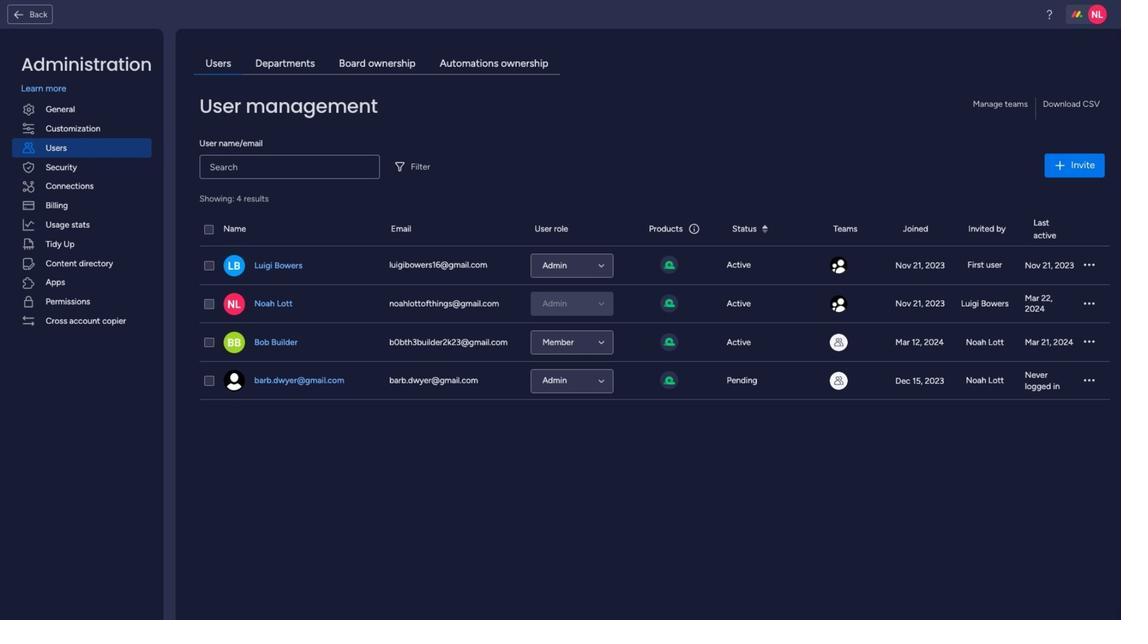 Task type: vqa. For each thing, say whether or not it's contained in the screenshot.
v2 ellipsis icon associated with leftmost Noah Lott icon Add or edit team image
yes



Task type: locate. For each thing, give the bounding box(es) containing it.
luigi bowers image
[[224, 255, 245, 277]]

1 vertical spatial add or edit team image
[[830, 334, 848, 352]]

row
[[200, 213, 1110, 247], [200, 247, 1110, 285], [200, 285, 1110, 324], [200, 324, 1110, 362], [200, 362, 1110, 401]]

2 add or edit team image from the top
[[830, 334, 848, 352]]

v2 ellipsis image for 4th row from the top
[[1084, 337, 1095, 349]]

2 row from the top
[[200, 247, 1110, 285]]

2 vertical spatial v2 ellipsis image
[[1084, 376, 1095, 387]]

0 vertical spatial v2 ellipsis image
[[1084, 260, 1095, 272]]

noah lott image
[[1088, 5, 1107, 24]]

3 v2 ellipsis image from the top
[[1084, 376, 1095, 387]]

1 add or edit team image from the top
[[830, 257, 848, 275]]

0 vertical spatial add or edit team image
[[830, 257, 848, 275]]

add or edit team image
[[830, 295, 848, 313]]

add or edit team image for 4th row from the top v2 ellipsis image
[[830, 334, 848, 352]]

2 vertical spatial add or edit team image
[[830, 372, 848, 390]]

Search text field
[[200, 155, 380, 179]]

1 vertical spatial v2 ellipsis image
[[1084, 337, 1095, 349]]

noah lott image
[[224, 294, 245, 315]]

v2 ellipsis image for 2nd row
[[1084, 260, 1095, 272]]

4 row from the top
[[200, 324, 1110, 362]]

add or edit team image
[[830, 257, 848, 275], [830, 334, 848, 352], [830, 372, 848, 390]]

v2 ellipsis image
[[1084, 299, 1095, 310]]

help image
[[1044, 8, 1056, 20]]

row group
[[200, 247, 1110, 401]]

2 v2 ellipsis image from the top
[[1084, 337, 1095, 349]]

1 v2 ellipsis image from the top
[[1084, 260, 1095, 272]]

3 add or edit team image from the top
[[830, 372, 848, 390]]

v2 ellipsis image
[[1084, 260, 1095, 272], [1084, 337, 1095, 349], [1084, 376, 1095, 387]]

grid
[[200, 213, 1110, 609]]

back to workspace image
[[13, 8, 25, 20]]



Task type: describe. For each thing, give the bounding box(es) containing it.
5 row from the top
[[200, 362, 1110, 401]]

3 row from the top
[[200, 285, 1110, 324]]

barb.dwyer@gmail.com image
[[224, 371, 245, 392]]

add or edit team image for 2nd row's v2 ellipsis image
[[830, 257, 848, 275]]

1 row from the top
[[200, 213, 1110, 247]]

v2 ellipsis image for 5th row
[[1084, 376, 1095, 387]]

add or edit team image for v2 ellipsis image for 5th row
[[830, 372, 848, 390]]

bob builder image
[[224, 332, 245, 354]]



